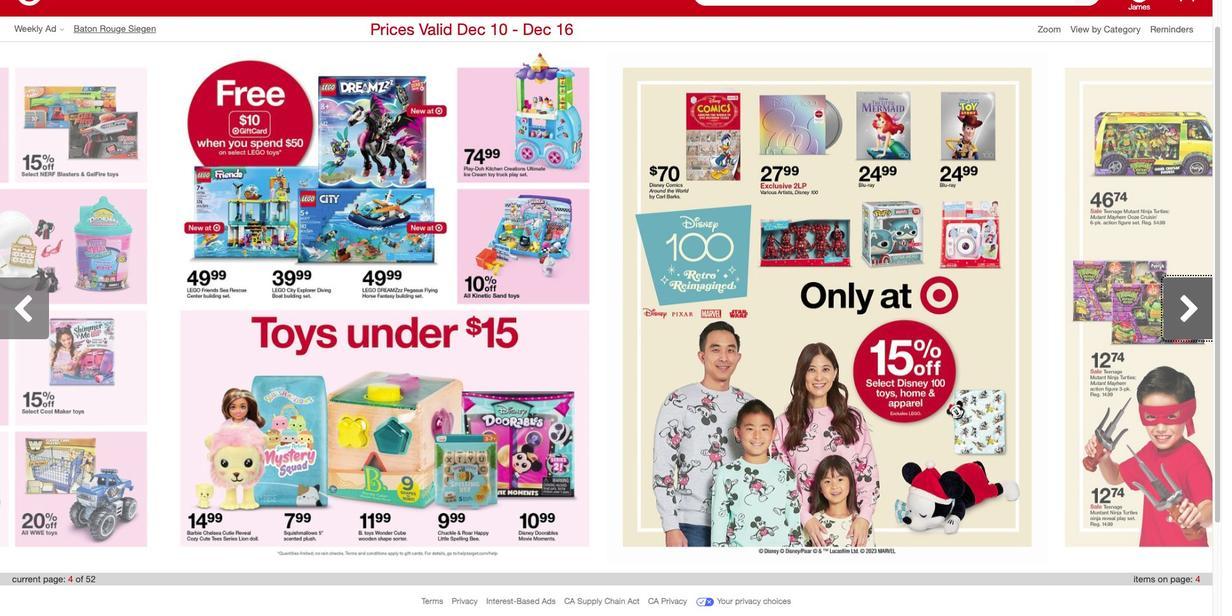 Task type: describe. For each thing, give the bounding box(es) containing it.
of
[[76, 574, 83, 585]]

your privacy choices
[[718, 597, 792, 606]]

ccpa image
[[696, 593, 715, 612]]

reminders link
[[1151, 23, 1204, 35]]

page 3 image
[[0, 51, 164, 564]]

items
[[1134, 574, 1156, 585]]

by
[[1093, 23, 1102, 34]]

ca for ca privacy
[[649, 597, 659, 606]]

Search Weekly Ad search field
[[694, 0, 1101, 6]]

on
[[1159, 574, 1169, 585]]

52
[[86, 574, 96, 585]]

interest-based ads link
[[487, 597, 556, 606]]

supply
[[578, 597, 603, 606]]

current
[[12, 574, 41, 585]]

1 privacy from the left
[[452, 597, 478, 606]]

privacy
[[736, 597, 761, 606]]

go to target.com image
[[17, 0, 42, 5]]

items on page: 4
[[1134, 574, 1201, 585]]

interest-
[[487, 597, 517, 606]]

baton rouge siegen link
[[74, 23, 166, 35]]

view your cart on target.com image
[[1179, 0, 1197, 2]]

interest-based ads
[[487, 597, 556, 606]]

ca privacy link
[[649, 597, 688, 606]]

your privacy choices link
[[696, 593, 792, 612]]

view
[[1071, 23, 1090, 34]]

2 4 from the left
[[1196, 574, 1201, 585]]

rouge
[[100, 23, 126, 34]]

zoom
[[1038, 23, 1062, 34]]

privacy link
[[452, 597, 478, 606]]



Task type: vqa. For each thing, say whether or not it's contained in the screenshot.
"Nov"
no



Task type: locate. For each thing, give the bounding box(es) containing it.
page 5 image
[[607, 51, 1049, 564]]

page: left of
[[43, 574, 66, 585]]

page 4 image
[[164, 51, 607, 564]]

terms
[[422, 597, 444, 606]]

ca supply chain act link
[[565, 597, 640, 606]]

2 page: from the left
[[1171, 574, 1194, 585]]

valid
[[419, 19, 453, 39]]

james
[[1129, 2, 1151, 12]]

0 horizontal spatial privacy
[[452, 597, 478, 606]]

terms link
[[422, 597, 444, 606]]

1 page: from the left
[[43, 574, 66, 585]]

1 ca from the left
[[565, 597, 575, 606]]

2 ca from the left
[[649, 597, 659, 606]]

act
[[628, 597, 640, 606]]

privacy
[[452, 597, 478, 606], [662, 597, 688, 606]]

10
[[490, 19, 508, 39]]

baton
[[74, 23, 97, 34]]

current page: 4 of 52
[[12, 574, 96, 585]]

0 horizontal spatial ca
[[565, 597, 575, 606]]

prices
[[371, 19, 415, 39]]

reminders
[[1151, 23, 1194, 34]]

1 horizontal spatial page:
[[1171, 574, 1194, 585]]

ca left supply
[[565, 597, 575, 606]]

0 horizontal spatial dec
[[457, 19, 486, 39]]

-
[[512, 19, 519, 39]]

ca for ca supply chain act
[[565, 597, 575, 606]]

ad
[[45, 23, 56, 34]]

4
[[68, 574, 73, 585], [1196, 574, 1201, 585]]

weekly ad link
[[14, 23, 74, 35]]

1 4 from the left
[[68, 574, 73, 585]]

0 horizontal spatial 4
[[68, 574, 73, 585]]

weekly ad
[[14, 23, 56, 34]]

chain
[[605, 597, 626, 606]]

siegen
[[128, 23, 156, 34]]

1 horizontal spatial privacy
[[662, 597, 688, 606]]

dec
[[457, 19, 486, 39], [523, 19, 552, 39]]

4 left of
[[68, 574, 73, 585]]

form
[[694, 0, 1101, 6]]

view by category link
[[1071, 23, 1151, 34]]

1 dec from the left
[[457, 19, 486, 39]]

privacy right terms
[[452, 597, 478, 606]]

based
[[517, 597, 540, 606]]

ca right act
[[649, 597, 659, 606]]

category
[[1105, 23, 1141, 34]]

ads
[[542, 597, 556, 606]]

1 horizontal spatial dec
[[523, 19, 552, 39]]

0 horizontal spatial page:
[[43, 574, 66, 585]]

16
[[556, 19, 574, 39]]

4 right on in the right of the page
[[1196, 574, 1201, 585]]

james link
[[1120, 0, 1160, 13]]

dec right -
[[523, 19, 552, 39]]

choices
[[764, 597, 792, 606]]

page 6 image
[[1049, 51, 1223, 564]]

ca supply chain act
[[565, 597, 640, 606]]

ca
[[565, 597, 575, 606], [649, 597, 659, 606]]

zoom-in element
[[1038, 23, 1062, 34]]

2 dec from the left
[[523, 19, 552, 39]]

baton rouge siegen
[[74, 23, 156, 34]]

2 privacy from the left
[[662, 597, 688, 606]]

page:
[[43, 574, 66, 585], [1171, 574, 1194, 585]]

page: right on in the right of the page
[[1171, 574, 1194, 585]]

prices valid dec 10 - dec 16
[[371, 19, 574, 39]]

your
[[718, 597, 733, 606]]

weekly
[[14, 23, 43, 34]]

view by category
[[1071, 23, 1141, 34]]

privacy left ccpa icon
[[662, 597, 688, 606]]

1 horizontal spatial ca
[[649, 597, 659, 606]]

dec left 10
[[457, 19, 486, 39]]

ca privacy
[[649, 597, 688, 606]]

1 horizontal spatial 4
[[1196, 574, 1201, 585]]

zoom link
[[1038, 23, 1071, 35]]



